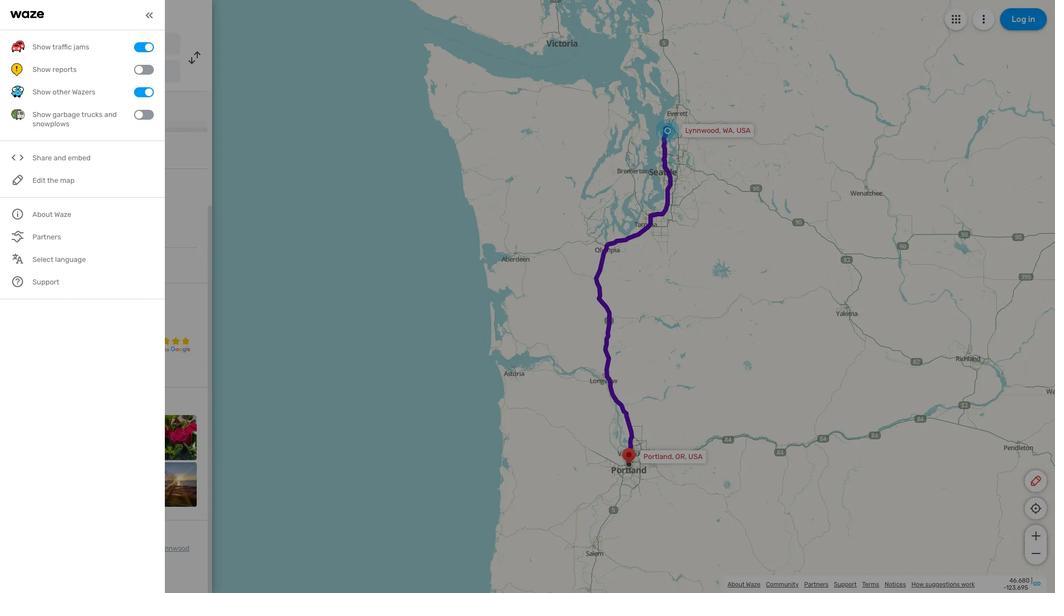 Task type: vqa. For each thing, say whether or not it's contained in the screenshot.
bottom Lynnwood,
yes



Task type: describe. For each thing, give the bounding box(es) containing it.
or, for portland,
[[676, 453, 687, 461]]

1 vertical spatial lynnwood
[[11, 181, 66, 195]]

lynnwood, lynnwood driving directions
[[11, 546, 190, 563]]

lynnwood, for wa,
[[686, 126, 722, 135]]

terms link
[[863, 582, 880, 589]]

zoom in image
[[1030, 530, 1043, 543]]

point
[[41, 151, 59, 160]]

portland,
[[644, 453, 674, 461]]

image 8 of lynnwood, lynnwood image
[[152, 463, 197, 508]]

starting
[[11, 151, 39, 160]]

notices link
[[885, 582, 907, 589]]

review
[[11, 292, 37, 301]]

how
[[912, 582, 925, 589]]

how suggestions work link
[[912, 582, 976, 589]]

about
[[728, 582, 745, 589]]

notices
[[885, 582, 907, 589]]

miles
[[49, 104, 69, 112]]

portland
[[40, 68, 71, 77]]

terms
[[863, 582, 880, 589]]

support link
[[835, 582, 857, 589]]

summary
[[38, 292, 72, 301]]

46.680
[[1010, 578, 1030, 585]]

lynnwood, for lynnwood
[[124, 546, 157, 553]]

directions inside lynnwood, lynnwood driving directions
[[34, 555, 64, 563]]

zoom out image
[[1030, 548, 1043, 561]]

computer image
[[11, 259, 24, 272]]

2 horizontal spatial wa,
[[723, 126, 735, 135]]

s
[[43, 91, 48, 101]]

driving
[[11, 555, 32, 563]]

usa inside portland or, usa
[[87, 69, 100, 76]]

lynnwood, wa, usa
[[686, 126, 751, 135]]

partners
[[805, 582, 829, 589]]

0 vertical spatial lynnwood wa, usa
[[40, 40, 106, 49]]

190.1
[[31, 104, 47, 112]]

code image
[[11, 151, 25, 165]]

community link
[[767, 582, 799, 589]]

location image
[[11, 65, 24, 78]]

about waze link
[[728, 582, 761, 589]]

-
[[1004, 585, 1007, 592]]



Task type: locate. For each thing, give the bounding box(es) containing it.
0 vertical spatial or,
[[75, 69, 85, 76]]

5 inside i-5 s 190.1 miles
[[36, 91, 41, 101]]

lynnwood, lynnwood driving directions link
[[11, 546, 190, 563]]

1 horizontal spatial directions
[[101, 9, 147, 21]]

0 vertical spatial directions
[[101, 9, 147, 21]]

partners link
[[805, 582, 829, 589]]

1 horizontal spatial or,
[[676, 453, 687, 461]]

embed
[[68, 154, 91, 162]]

0 vertical spatial lynnwood
[[40, 40, 77, 49]]

5
[[36, 91, 41, 101], [141, 301, 160, 337]]

about waze community partners support terms notices how suggestions work
[[728, 582, 976, 589]]

work
[[962, 582, 976, 589]]

link image
[[1033, 580, 1042, 589]]

driving
[[66, 9, 99, 21]]

1 horizontal spatial lynnwood,
[[686, 126, 722, 135]]

starting point button
[[11, 151, 59, 169]]

0 horizontal spatial directions
[[34, 555, 64, 563]]

portland, or, usa
[[644, 453, 703, 461]]

portland or, usa
[[40, 68, 100, 77]]

1 vertical spatial directions
[[34, 555, 64, 563]]

image 4 of lynnwood, lynnwood image
[[152, 416, 197, 461]]

i-5 s 190.1 miles
[[31, 91, 69, 112]]

usa
[[93, 41, 106, 49], [87, 69, 100, 76], [737, 126, 751, 135], [26, 196, 41, 206], [689, 453, 703, 461]]

lynnwood wa, usa up portland or, usa
[[40, 40, 106, 49]]

and
[[54, 154, 66, 162]]

0 vertical spatial lynnwood,
[[686, 126, 722, 135]]

destination button
[[76, 151, 117, 168]]

or, right 'portland,'
[[676, 453, 687, 461]]

1 horizontal spatial 5
[[141, 301, 160, 337]]

current location image
[[11, 37, 24, 51]]

www.ci.lynnwood.wa.us
[[33, 261, 118, 270]]

destination
[[76, 151, 117, 160]]

lynnwood wa, usa
[[40, 40, 106, 49], [11, 181, 66, 206]]

lynnwood wa, usa down starting point button
[[11, 181, 66, 206]]

0 horizontal spatial 5
[[36, 91, 41, 101]]

driving directions
[[66, 9, 147, 21]]

2 vertical spatial lynnwood
[[158, 546, 190, 553]]

or, inside portland or, usa
[[75, 69, 85, 76]]

suggestions
[[926, 582, 961, 589]]

1 vertical spatial or,
[[676, 453, 687, 461]]

lynnwood, inside lynnwood, lynnwood driving directions
[[124, 546, 157, 553]]

0 vertical spatial 5
[[36, 91, 41, 101]]

1 vertical spatial wa,
[[723, 126, 735, 135]]

or,
[[75, 69, 85, 76], [676, 453, 687, 461]]

pencil image
[[1030, 475, 1043, 488]]

www.ci.lynnwood.wa.us link
[[33, 261, 118, 270]]

support
[[835, 582, 857, 589]]

0 horizontal spatial lynnwood,
[[124, 546, 157, 553]]

share and embed
[[32, 154, 91, 162]]

or, for portland
[[75, 69, 85, 76]]

1 horizontal spatial wa,
[[81, 41, 92, 49]]

1 vertical spatial 5
[[141, 301, 160, 337]]

share
[[32, 154, 52, 162]]

community
[[767, 582, 799, 589]]

|
[[1032, 578, 1033, 585]]

123.695
[[1007, 585, 1029, 592]]

2 vertical spatial wa,
[[11, 196, 24, 206]]

lynnwood,
[[686, 126, 722, 135], [124, 546, 157, 553]]

directions
[[101, 9, 147, 21], [34, 555, 64, 563]]

0 vertical spatial wa,
[[81, 41, 92, 49]]

starting point
[[11, 151, 59, 160]]

0 horizontal spatial or,
[[75, 69, 85, 76]]

wa,
[[81, 41, 92, 49], [723, 126, 735, 135], [11, 196, 24, 206]]

i-
[[31, 91, 37, 101]]

share and embed link
[[11, 147, 154, 170]]

lynnwood
[[40, 40, 77, 49], [11, 181, 66, 195], [158, 546, 190, 553]]

lynnwood inside lynnwood, lynnwood driving directions
[[158, 546, 190, 553]]

46.680 | -123.695
[[1004, 578, 1033, 592]]

review summary
[[11, 292, 72, 301]]

or, right portland
[[75, 69, 85, 76]]

waze
[[747, 582, 761, 589]]

1 vertical spatial lynnwood,
[[124, 546, 157, 553]]

1 vertical spatial lynnwood wa, usa
[[11, 181, 66, 206]]

0 horizontal spatial wa,
[[11, 196, 24, 206]]



